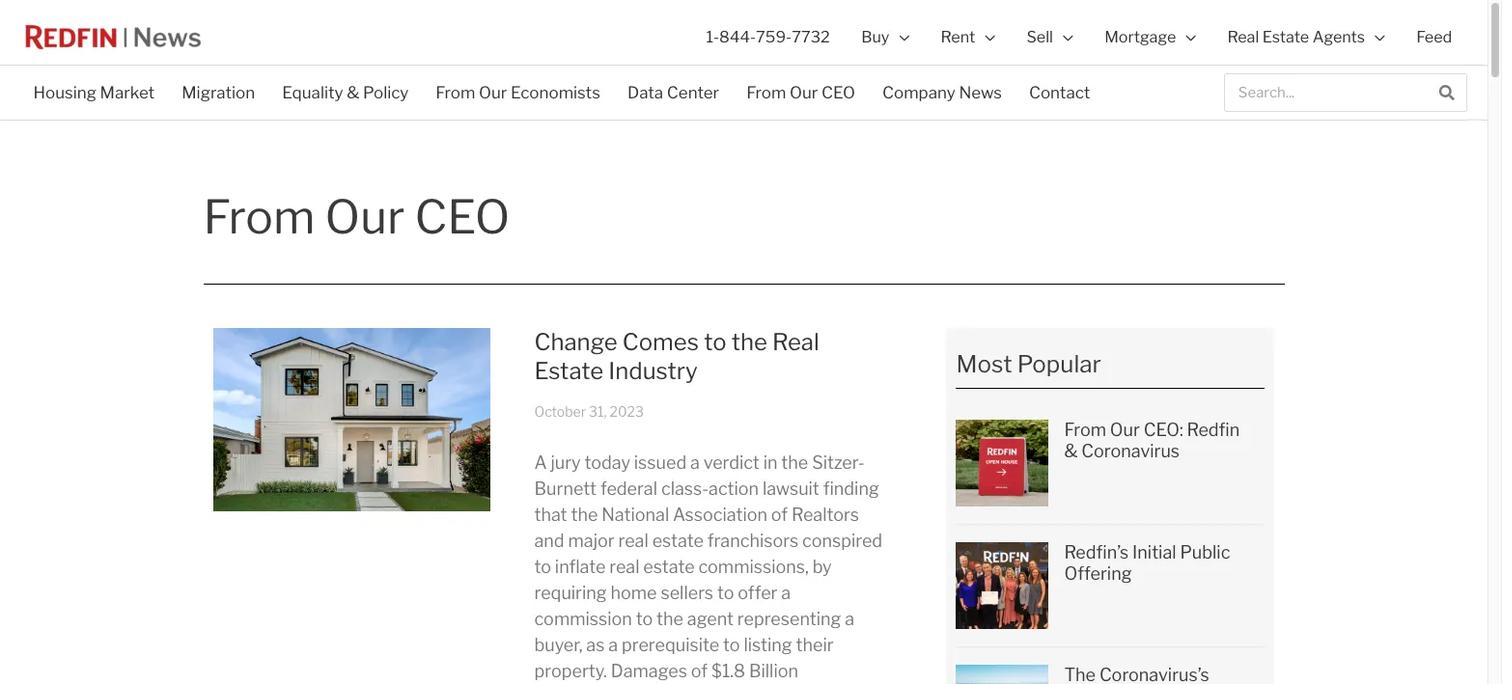 Task type: locate. For each thing, give the bounding box(es) containing it.
0 horizontal spatial from our ceo
[[203, 189, 510, 245]]

our
[[479, 83, 507, 102], [790, 83, 818, 102], [325, 189, 405, 245], [1111, 420, 1141, 441]]

redfin's initial public offering
[[1065, 543, 1231, 584]]

the up major
[[571, 505, 598, 525]]

to up agent
[[718, 583, 734, 603]]

0 vertical spatial of
[[772, 505, 788, 525]]

0 vertical spatial estate
[[1263, 27, 1310, 46]]

data center link
[[614, 71, 733, 115]]

real estate agents
[[1228, 27, 1366, 46]]

0 horizontal spatial estate
[[535, 357, 604, 385]]

lawsuit
[[763, 479, 820, 499]]

real
[[1228, 27, 1260, 46], [773, 328, 820, 356]]

class-
[[661, 479, 709, 499]]

1 vertical spatial &
[[1065, 441, 1078, 461]]

from
[[436, 83, 476, 102], [747, 83, 786, 102], [203, 189, 315, 245], [1065, 420, 1107, 441]]

2023
[[610, 404, 644, 420]]

to inside change comes to the real estate industry
[[704, 328, 727, 356]]

october 31, 2023
[[535, 404, 644, 420]]

sell
[[1027, 27, 1054, 46]]

october
[[535, 404, 586, 420]]

844-
[[720, 27, 756, 46]]

a right the as
[[609, 635, 618, 655]]

0 horizontal spatial ceo
[[415, 189, 510, 245]]

0 vertical spatial &
[[347, 83, 360, 102]]

feed link
[[1402, 0, 1469, 74]]

prerequisite
[[622, 635, 720, 655]]

of left $1.8 at the left of the page
[[691, 661, 708, 682]]

center
[[667, 83, 720, 102]]

today
[[585, 453, 631, 473]]

to down home
[[636, 609, 653, 629]]

real
[[619, 531, 649, 551], [610, 557, 640, 577]]

commission
[[535, 609, 632, 629]]

of
[[772, 505, 788, 525], [691, 661, 708, 682]]

policy
[[363, 83, 409, 102]]

as
[[587, 635, 605, 655]]

None search field
[[1225, 73, 1468, 112]]

a
[[535, 453, 547, 473]]

requiring
[[535, 583, 607, 603]]

1 vertical spatial real
[[773, 328, 820, 356]]

jury
[[551, 453, 581, 473]]

federal
[[601, 479, 658, 499]]

estate
[[653, 531, 704, 551], [644, 557, 695, 577]]

housing market link
[[20, 71, 168, 115]]

1 vertical spatial estate
[[535, 357, 604, 385]]

that
[[535, 505, 567, 525]]

of down lawsuit
[[772, 505, 788, 525]]

from our ceo
[[747, 83, 856, 102], [203, 189, 510, 245]]

migration link
[[168, 71, 269, 115]]

in
[[764, 453, 778, 473]]

1 vertical spatial real
[[610, 557, 640, 577]]

estate inside change comes to the real estate industry
[[535, 357, 604, 385]]

damages
[[611, 661, 688, 682]]

1 horizontal spatial real
[[1228, 27, 1260, 46]]

31,
[[589, 404, 607, 420]]

1-
[[706, 27, 720, 46]]

0 horizontal spatial real
[[773, 328, 820, 356]]

a up class-
[[691, 453, 700, 473]]

ceo
[[822, 83, 856, 102], [415, 189, 510, 245]]

real up home
[[610, 557, 640, 577]]

coronavirus
[[1082, 441, 1180, 461]]

& left policy
[[347, 83, 360, 102]]

real down national
[[619, 531, 649, 551]]

housing market
[[33, 83, 155, 102]]

estate down association
[[653, 531, 704, 551]]

buy
[[862, 27, 890, 46]]

1 horizontal spatial ceo
[[822, 83, 856, 102]]

ceo:
[[1144, 420, 1184, 441]]

0 vertical spatial estate
[[653, 531, 704, 551]]

1 horizontal spatial &
[[1065, 441, 1078, 461]]

representing
[[738, 609, 842, 629]]

1-844-759-7732 link
[[691, 0, 846, 74]]

equality & policy link
[[269, 71, 422, 115]]

a right representing at the bottom of page
[[845, 609, 855, 629]]

0 horizontal spatial &
[[347, 83, 360, 102]]

7732
[[792, 27, 830, 46]]

mortgage
[[1105, 27, 1177, 46]]

1 horizontal spatial from our ceo
[[747, 83, 856, 102]]

contact link
[[1016, 71, 1104, 115]]

redfin's
[[1065, 543, 1129, 563]]

buyer,
[[535, 635, 583, 655]]

1 vertical spatial from our ceo
[[203, 189, 510, 245]]

from our ceo link
[[733, 71, 869, 115]]

commissions,
[[699, 557, 809, 577]]

estate down change
[[535, 357, 604, 385]]

the right in
[[782, 453, 809, 473]]

& inside from our ceo: redfin & coronavirus
[[1065, 441, 1078, 461]]

estate up 'sellers'
[[644, 557, 695, 577]]

& left coronavirus
[[1065, 441, 1078, 461]]

to right comes
[[704, 328, 727, 356]]

mortgage link
[[1089, 0, 1212, 74]]

home
[[611, 583, 657, 603]]

a up representing at the bottom of page
[[782, 583, 791, 603]]

realtors
[[792, 505, 860, 525]]

company
[[883, 83, 956, 102]]

estate left agents
[[1263, 27, 1310, 46]]

0 horizontal spatial of
[[691, 661, 708, 682]]

real estate agents link
[[1212, 0, 1402, 74]]

their
[[796, 635, 834, 655]]

initial
[[1133, 543, 1177, 563]]

&
[[347, 83, 360, 102], [1065, 441, 1078, 461]]

0 vertical spatial ceo
[[822, 83, 856, 102]]

the right comes
[[732, 328, 768, 356]]

a
[[691, 453, 700, 473], [782, 583, 791, 603], [845, 609, 855, 629], [609, 635, 618, 655]]

company news
[[883, 83, 1002, 102]]

to
[[704, 328, 727, 356], [535, 557, 551, 577], [718, 583, 734, 603], [636, 609, 653, 629], [723, 635, 740, 655]]

estate
[[1263, 27, 1310, 46], [535, 357, 604, 385]]

sell link
[[1011, 0, 1089, 74]]

from inside from our ceo: redfin & coronavirus
[[1065, 420, 1107, 441]]



Task type: vqa. For each thing, say whether or not it's contained in the screenshot.
Search... search box
yes



Task type: describe. For each thing, give the bounding box(es) containing it.
redfin real estate news image
[[20, 17, 205, 57]]

most
[[957, 351, 1013, 379]]

finding
[[824, 479, 880, 499]]

burnett
[[535, 479, 597, 499]]

1 vertical spatial estate
[[644, 557, 695, 577]]

buy link
[[846, 0, 926, 74]]

the inside change comes to the real estate industry
[[732, 328, 768, 356]]

comes
[[623, 328, 699, 356]]

inflate
[[555, 557, 606, 577]]

franchisors
[[708, 531, 799, 551]]

contact
[[1030, 83, 1091, 102]]

Search... search field
[[1226, 74, 1428, 111]]

1 vertical spatial ceo
[[415, 189, 510, 245]]

1 horizontal spatial estate
[[1263, 27, 1310, 46]]

from our economists
[[436, 83, 601, 102]]

and
[[535, 531, 565, 551]]

sellers
[[661, 583, 714, 603]]

housing
[[33, 83, 97, 102]]

news
[[959, 83, 1002, 102]]

agents
[[1313, 27, 1366, 46]]

from our economists link
[[422, 71, 614, 115]]

equality & policy
[[282, 83, 409, 102]]

public
[[1181, 543, 1231, 563]]

company news link
[[869, 71, 1016, 115]]

data center
[[628, 83, 720, 102]]

redfin
[[1187, 420, 1240, 441]]

search image
[[1440, 85, 1455, 100]]

1 horizontal spatial of
[[772, 505, 788, 525]]

action
[[709, 479, 759, 499]]

issued
[[634, 453, 687, 473]]

agent
[[688, 609, 734, 629]]

offering
[[1065, 564, 1132, 584]]

rent link
[[926, 0, 1011, 74]]

major
[[568, 531, 615, 551]]

equality
[[282, 83, 343, 102]]

to down and
[[535, 557, 551, 577]]

popular
[[1018, 351, 1102, 379]]

0 vertical spatial real
[[619, 531, 649, 551]]

change
[[535, 328, 618, 356]]

rent
[[941, 27, 976, 46]]

change comes to the real estate industry link
[[535, 328, 820, 385]]

data
[[628, 83, 664, 102]]

most popular
[[957, 351, 1102, 379]]

billion
[[749, 661, 799, 682]]

1-844-759-7732
[[706, 27, 830, 46]]

association
[[673, 505, 768, 525]]

listing
[[744, 635, 793, 655]]

economists
[[511, 83, 601, 102]]

$1.8
[[712, 661, 746, 682]]

feed
[[1417, 27, 1453, 46]]

change comes to the real estate industry
[[535, 328, 820, 385]]

1 vertical spatial of
[[691, 661, 708, 682]]

our inside from our ceo: redfin & coronavirus
[[1111, 420, 1141, 441]]

verdict
[[704, 453, 760, 473]]

by
[[813, 557, 832, 577]]

759-
[[756, 27, 792, 46]]

offer
[[738, 583, 778, 603]]

0 vertical spatial from our ceo
[[747, 83, 856, 102]]

to up $1.8 at the left of the page
[[723, 635, 740, 655]]

national
[[602, 505, 670, 525]]

from our ceo: redfin & coronavirus
[[1065, 420, 1240, 461]]

real inside change comes to the real estate industry
[[773, 328, 820, 356]]

sitzer-
[[812, 453, 865, 473]]

industry
[[609, 357, 698, 385]]

conspired
[[803, 531, 883, 551]]

migration
[[182, 83, 255, 102]]

a jury today issued a verdict in the sitzer- burnett federal class-action lawsuit finding that the national association of realtors and major real estate franchisors conspired to inflate real estate commissions, by requiring home sellers to offer a commission to the agent representing a buyer, as a prerequisite to listing their property. damages of $1.8 billion
[[535, 453, 883, 682]]

market
[[100, 83, 155, 102]]

property.
[[535, 661, 607, 682]]

0 vertical spatial real
[[1228, 27, 1260, 46]]

the up prerequisite
[[657, 609, 684, 629]]



